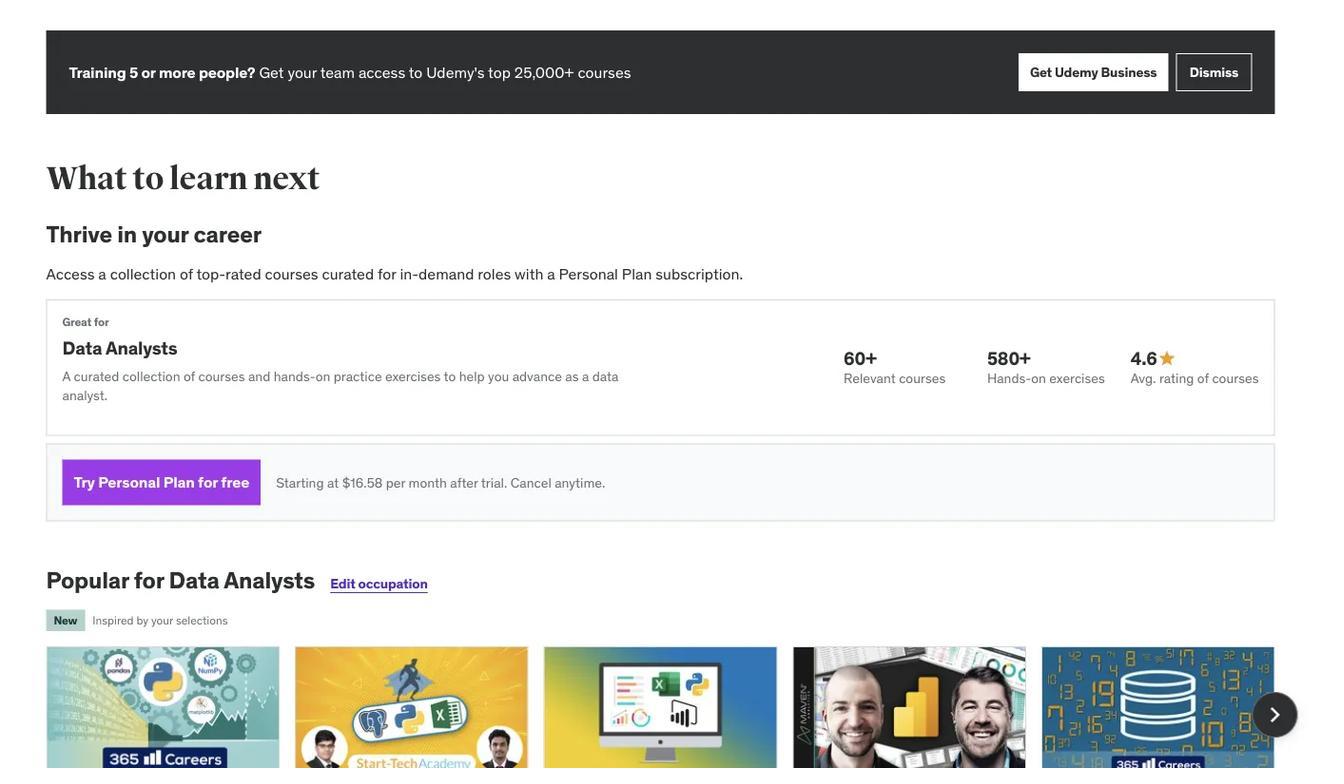 Task type: describe. For each thing, give the bounding box(es) containing it.
more
[[159, 62, 196, 82]]

your for selections
[[151, 613, 173, 628]]

hands-
[[987, 370, 1032, 387]]

data for popular
[[169, 567, 219, 595]]

curated inside great for data analysts a curated collection of courses and hands-on practice exercises to help you advance as a data analyst.
[[74, 368, 119, 385]]

personal inside the try personal plan for free link
[[98, 473, 160, 492]]

team
[[320, 62, 355, 82]]

dismiss
[[1190, 63, 1239, 80]]

data for great
[[62, 336, 102, 359]]

on inside 580+ hands-on exercises
[[1032, 370, 1047, 387]]

in-
[[400, 264, 419, 283]]

1 horizontal spatial a
[[547, 264, 555, 283]]

great
[[62, 315, 91, 330]]

thrive in your career
[[46, 220, 262, 248]]

60+
[[844, 347, 877, 370]]

4.6
[[1131, 347, 1158, 370]]

$16.58
[[342, 474, 383, 491]]

career
[[194, 220, 262, 248]]

starting at $16.58 per month after trial. cancel anytime.
[[276, 474, 605, 491]]

practice
[[334, 368, 382, 385]]

for inside great for data analysts a curated collection of courses and hands-on practice exercises to help you advance as a data analyst.
[[94, 315, 109, 330]]

thrive
[[46, 220, 112, 248]]

avg. rating of courses
[[1131, 370, 1259, 387]]

rated
[[226, 264, 261, 283]]

great for data analysts a curated collection of courses and hands-on practice exercises to help you advance as a data analyst.
[[62, 315, 619, 404]]

data analysts link
[[62, 336, 177, 359]]

analysts for great for data analysts a curated collection of courses and hands-on practice exercises to help you advance as a data analyst.
[[106, 336, 177, 359]]

exercises inside great for data analysts a curated collection of courses and hands-on practice exercises to help you advance as a data analyst.
[[385, 368, 441, 385]]

udemy's
[[426, 62, 485, 82]]

to inside great for data analysts a curated collection of courses and hands-on practice exercises to help you advance as a data analyst.
[[444, 368, 456, 385]]

0 horizontal spatial a
[[98, 264, 106, 283]]

advance
[[512, 368, 562, 385]]

top
[[488, 62, 511, 82]]

0 vertical spatial curated
[[322, 264, 374, 283]]

rating
[[1160, 370, 1194, 387]]

top-
[[196, 264, 226, 283]]

new
[[54, 613, 77, 628]]

business
[[1101, 63, 1157, 80]]

udemy
[[1055, 63, 1099, 80]]

get udemy business
[[1030, 63, 1157, 80]]

what to learn next
[[46, 159, 320, 198]]

by
[[136, 613, 148, 628]]

data
[[592, 368, 619, 385]]

0 horizontal spatial to
[[133, 159, 164, 198]]

60+ relevant courses
[[844, 347, 946, 387]]

in
[[117, 220, 137, 248]]

avg.
[[1131, 370, 1156, 387]]

edit occupation button
[[330, 576, 428, 593]]

starting
[[276, 474, 324, 491]]

580+ hands-on exercises
[[987, 347, 1105, 387]]

or
[[141, 62, 156, 82]]

0 vertical spatial personal
[[559, 264, 618, 283]]

thrive in your career element
[[46, 220, 1275, 522]]

roles
[[478, 264, 511, 283]]

5
[[129, 62, 138, 82]]

on inside great for data analysts a curated collection of courses and hands-on practice exercises to help you advance as a data analyst.
[[316, 368, 330, 385]]

at
[[327, 474, 339, 491]]

training
[[69, 62, 126, 82]]

selections
[[176, 613, 228, 628]]

access a collection of top-rated courses curated for in-demand roles with a personal plan subscription.
[[46, 264, 743, 283]]

demand
[[419, 264, 474, 283]]

try personal plan for free
[[74, 473, 249, 492]]

month
[[409, 474, 447, 491]]

for up by
[[134, 567, 164, 595]]

edit
[[330, 576, 355, 593]]



Task type: locate. For each thing, give the bounding box(es) containing it.
0 horizontal spatial personal
[[98, 473, 160, 492]]

get right people?
[[259, 62, 284, 82]]

courses right rating at the right of the page
[[1212, 370, 1259, 387]]

dismiss button
[[1176, 53, 1253, 91]]

1 vertical spatial plan
[[163, 473, 195, 492]]

courses right the rated
[[265, 264, 318, 283]]

get
[[259, 62, 284, 82], [1030, 63, 1052, 80]]

to right "access"
[[409, 62, 423, 82]]

hands-
[[274, 368, 316, 385]]

popular for data analysts
[[46, 567, 315, 595]]

courses inside great for data analysts a curated collection of courses and hands-on practice exercises to help you advance as a data analyst.
[[198, 368, 245, 385]]

2 vertical spatial your
[[151, 613, 173, 628]]

get left udemy
[[1030, 63, 1052, 80]]

0 vertical spatial to
[[409, 62, 423, 82]]

next image
[[1260, 700, 1291, 731]]

personal right try
[[98, 473, 160, 492]]

1 horizontal spatial exercises
[[1050, 370, 1105, 387]]

your right by
[[151, 613, 173, 628]]

a right as at the left
[[582, 368, 589, 385]]

analysts
[[106, 336, 177, 359], [224, 567, 315, 595]]

exercises
[[385, 368, 441, 385], [1050, 370, 1105, 387]]

get udemy business link
[[1019, 53, 1169, 91]]

of left 'and'
[[184, 368, 195, 385]]

relevant
[[844, 370, 896, 387]]

0 vertical spatial data
[[62, 336, 102, 359]]

0 horizontal spatial get
[[259, 62, 284, 82]]

anytime.
[[555, 474, 605, 491]]

for left in-
[[378, 264, 396, 283]]

0 vertical spatial plan
[[622, 264, 652, 283]]

1 horizontal spatial data
[[169, 567, 219, 595]]

1 vertical spatial your
[[142, 220, 189, 248]]

courses right relevant
[[899, 370, 946, 387]]

1 vertical spatial collection
[[123, 368, 180, 385]]

25,000+
[[515, 62, 574, 82]]

of right rating at the right of the page
[[1198, 370, 1209, 387]]

analysts left 'edit'
[[224, 567, 315, 595]]

courses left 'and'
[[198, 368, 245, 385]]

1 vertical spatial data
[[169, 567, 219, 595]]

on
[[316, 368, 330, 385], [1032, 370, 1047, 387]]

cancel
[[511, 474, 552, 491]]

0 horizontal spatial plan
[[163, 473, 195, 492]]

1 horizontal spatial analysts
[[224, 567, 315, 595]]

plan left free
[[163, 473, 195, 492]]

access
[[46, 264, 95, 283]]

people?
[[199, 62, 255, 82]]

a
[[98, 264, 106, 283], [547, 264, 555, 283], [582, 368, 589, 385]]

for right great
[[94, 315, 109, 330]]

try
[[74, 473, 95, 492]]

carousel element
[[46, 647, 1298, 769]]

personal right with
[[559, 264, 618, 283]]

as
[[565, 368, 579, 385]]

analysts for popular for data analysts
[[224, 567, 315, 595]]

of
[[180, 264, 193, 283], [184, 368, 195, 385], [1198, 370, 1209, 387]]

data down great
[[62, 336, 102, 359]]

free
[[221, 473, 249, 492]]

collection down thrive in your career
[[110, 264, 176, 283]]

and
[[248, 368, 270, 385]]

0 horizontal spatial curated
[[74, 368, 119, 385]]

0 horizontal spatial exercises
[[385, 368, 441, 385]]

curated left in-
[[322, 264, 374, 283]]

after
[[450, 474, 478, 491]]

exercises inside 580+ hands-on exercises
[[1050, 370, 1105, 387]]

for left free
[[198, 473, 218, 492]]

1 horizontal spatial on
[[1032, 370, 1047, 387]]

for inside the try personal plan for free link
[[198, 473, 218, 492]]

inspired
[[93, 613, 134, 628]]

0 horizontal spatial data
[[62, 336, 102, 359]]

data
[[62, 336, 102, 359], [169, 567, 219, 595]]

small image
[[1158, 349, 1177, 368]]

a right with
[[547, 264, 555, 283]]

curated up the analyst. at the left bottom of page
[[74, 368, 119, 385]]

collection
[[110, 264, 176, 283], [123, 368, 180, 385]]

of left the top-
[[180, 264, 193, 283]]

analyst.
[[62, 387, 108, 404]]

access
[[359, 62, 405, 82]]

1 vertical spatial analysts
[[224, 567, 315, 595]]

for
[[378, 264, 396, 283], [94, 315, 109, 330], [198, 473, 218, 492], [134, 567, 164, 595]]

0 horizontal spatial analysts
[[106, 336, 177, 359]]

1 horizontal spatial personal
[[559, 264, 618, 283]]

learn
[[169, 159, 248, 198]]

popular
[[46, 567, 129, 595]]

curated
[[322, 264, 374, 283], [74, 368, 119, 385]]

your
[[288, 62, 317, 82], [142, 220, 189, 248], [151, 613, 173, 628]]

1 vertical spatial personal
[[98, 473, 160, 492]]

subscription.
[[656, 264, 743, 283]]

collection down data analysts link
[[123, 368, 180, 385]]

a
[[62, 368, 71, 385]]

2 vertical spatial to
[[444, 368, 456, 385]]

analysts inside great for data analysts a curated collection of courses and hands-on practice exercises to help you advance as a data analyst.
[[106, 336, 177, 359]]

1 horizontal spatial get
[[1030, 63, 1052, 80]]

next
[[253, 159, 320, 198]]

to up thrive in your career
[[133, 159, 164, 198]]

collection inside great for data analysts a curated collection of courses and hands-on practice exercises to help you advance as a data analyst.
[[123, 368, 180, 385]]

1 vertical spatial curated
[[74, 368, 119, 385]]

exercises left the avg.
[[1050, 370, 1105, 387]]

personal
[[559, 264, 618, 283], [98, 473, 160, 492]]

580+
[[987, 347, 1031, 370]]

1 horizontal spatial to
[[409, 62, 423, 82]]

inspired by your selections
[[93, 613, 228, 628]]

1 horizontal spatial curated
[[322, 264, 374, 283]]

exercises right practice
[[385, 368, 441, 385]]

training 5 or more people? get your team access to udemy's top 25,000+ courses
[[69, 62, 631, 82]]

your right in
[[142, 220, 189, 248]]

plan left the subscription.
[[622, 264, 652, 283]]

to
[[409, 62, 423, 82], [133, 159, 164, 198], [444, 368, 456, 385]]

trial.
[[481, 474, 507, 491]]

help
[[459, 368, 485, 385]]

courses inside 60+ relevant courses
[[899, 370, 946, 387]]

0 vertical spatial your
[[288, 62, 317, 82]]

0 vertical spatial collection
[[110, 264, 176, 283]]

2 horizontal spatial a
[[582, 368, 589, 385]]

per
[[386, 474, 405, 491]]

with
[[515, 264, 544, 283]]

1 horizontal spatial plan
[[622, 264, 652, 283]]

plan
[[622, 264, 652, 283], [163, 473, 195, 492]]

data up selections
[[169, 567, 219, 595]]

your left team
[[288, 62, 317, 82]]

courses
[[578, 62, 631, 82], [265, 264, 318, 283], [198, 368, 245, 385], [899, 370, 946, 387], [1212, 370, 1259, 387]]

try personal plan for free link
[[62, 460, 261, 506]]

a right access at the left of the page
[[98, 264, 106, 283]]

your for career
[[142, 220, 189, 248]]

to left help on the left of the page
[[444, 368, 456, 385]]

of inside great for data analysts a curated collection of courses and hands-on practice exercises to help you advance as a data analyst.
[[184, 368, 195, 385]]

what
[[46, 159, 127, 198]]

0 vertical spatial analysts
[[106, 336, 177, 359]]

0 horizontal spatial on
[[316, 368, 330, 385]]

a inside great for data analysts a curated collection of courses and hands-on practice exercises to help you advance as a data analyst.
[[582, 368, 589, 385]]

occupation
[[358, 576, 428, 593]]

courses right the 25,000+ at the top
[[578, 62, 631, 82]]

1 vertical spatial to
[[133, 159, 164, 198]]

edit occupation
[[330, 576, 428, 593]]

2 horizontal spatial to
[[444, 368, 456, 385]]

analysts up the analyst. at the left bottom of page
[[106, 336, 177, 359]]

get inside get udemy business link
[[1030, 63, 1052, 80]]

data inside great for data analysts a curated collection of courses and hands-on practice exercises to help you advance as a data analyst.
[[62, 336, 102, 359]]

you
[[488, 368, 509, 385]]



Task type: vqa. For each thing, say whether or not it's contained in the screenshot.
$94.99 inside $14.99 $94.99
no



